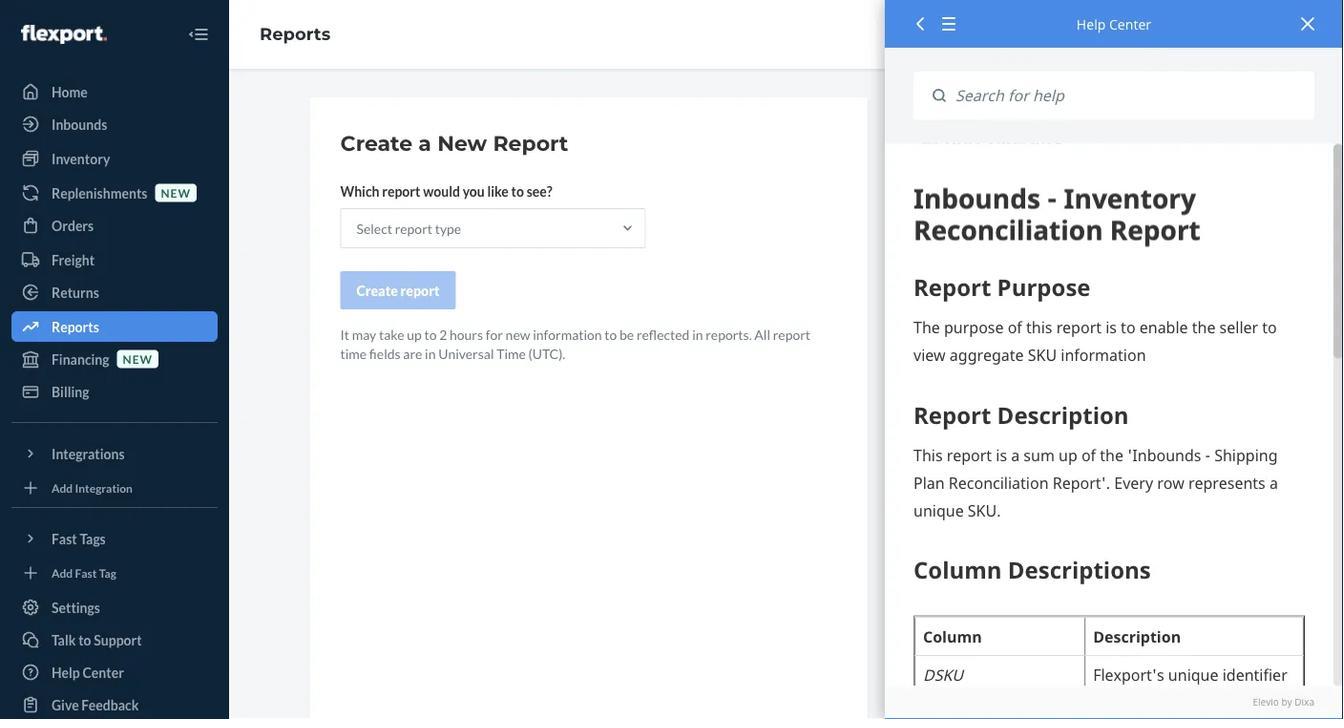 Task type: vqa. For each thing, say whether or not it's contained in the screenshot.
inventory - lot tracking and fefo (all products) button
yes



Task type: describe. For each thing, give the bounding box(es) containing it.
inbounds - monthly reconciliation button
[[922, 378, 1232, 421]]

in inside inventory - units in long term storage button
[[1026, 668, 1037, 684]]

report for which report would you like to see?
[[382, 183, 421, 199]]

monthly
[[990, 391, 1040, 407]]

of
[[1220, 162, 1232, 178]]

column
[[1008, 181, 1051, 197]]

to left 'reporting'
[[1002, 219, 1014, 235]]

for
[[486, 326, 503, 342]]

reporting
[[1017, 219, 1075, 235]]

fast inside dropdown button
[[52, 531, 77, 547]]

inventory inside inbounds - inventory reconciliation button
[[990, 348, 1047, 364]]

to left 2
[[424, 326, 437, 342]]

1 horizontal spatial reports
[[260, 24, 331, 45]]

introduction to reporting
[[925, 219, 1075, 235]]

lot for inventory - lot tracking and fefo (single product)
[[992, 606, 1011, 622]]

get
[[1120, 162, 1139, 178]]

these
[[951, 162, 983, 178]]

inventory - units in long term storage button
[[922, 655, 1232, 698]]

like
[[488, 183, 509, 199]]

add for add integration
[[52, 481, 73, 495]]

inbounds for inbounds - shipping plan reconciliation
[[925, 477, 980, 493]]

fefo for (all
[[1089, 563, 1122, 579]]

settings link
[[11, 592, 218, 623]]

which
[[340, 183, 380, 199]]

term
[[1071, 668, 1100, 684]]

create report
[[357, 282, 440, 298]]

fast tags
[[52, 531, 106, 547]]

and for inventory - lot tracking and fefo (single product)
[[1064, 606, 1086, 622]]

2 vertical spatial center
[[83, 664, 124, 680]]

report for billing - credits report
[[1018, 262, 1058, 278]]

integration
[[75, 481, 133, 495]]

plan
[[1043, 477, 1069, 493]]

claims - claims submitted
[[925, 305, 1078, 321]]

new for replenishments
[[161, 186, 191, 200]]

add fast tag
[[52, 566, 116, 580]]

all
[[755, 326, 771, 342]]

hours
[[450, 326, 483, 342]]

introduction to reporting button
[[922, 206, 1232, 249]]

by
[[1282, 696, 1293, 709]]

talk
[[52, 632, 76, 648]]

1 horizontal spatial report
[[922, 130, 983, 151]]

shipping
[[990, 477, 1040, 493]]

glossary
[[988, 130, 1065, 151]]

create a new report
[[340, 130, 569, 156]]

articles
[[1060, 162, 1103, 178]]

and inside visit these help center articles to get a description of the report and column details.
[[984, 181, 1005, 197]]

time
[[340, 345, 367, 361]]

products)
[[1145, 563, 1201, 579]]

inventory - lot tracking and fefo (all products)
[[925, 563, 1201, 579]]

reconciliation for inbounds - monthly reconciliation
[[1042, 391, 1125, 407]]

new
[[438, 130, 487, 156]]

today
[[1031, 520, 1066, 536]]

see?
[[527, 183, 553, 199]]

inbounds - shipping plan reconciliation
[[925, 477, 1154, 493]]

elevio by dixa
[[1253, 696, 1315, 709]]

levels
[[992, 520, 1029, 536]]

units
[[992, 668, 1024, 684]]

- for inbounds - shipping plan reconciliation
[[982, 477, 987, 493]]

fefo for (single
[[1089, 606, 1122, 622]]

inbounds - inventory reconciliation button
[[922, 335, 1232, 378]]

to right like
[[511, 183, 524, 199]]

claims - claims submitted button
[[922, 292, 1232, 335]]

give
[[52, 697, 79, 713]]

inventory for inventory - levels today
[[925, 520, 982, 536]]

help center inside help center link
[[52, 664, 124, 680]]

home link
[[11, 76, 218, 107]]

tracking for (single
[[1014, 606, 1062, 622]]

be
[[620, 326, 634, 342]]

reports.
[[706, 326, 752, 342]]

orders
[[52, 217, 94, 234]]

close navigation image
[[187, 23, 210, 46]]

- for inventory - lot tracking and fefo (all products)
[[985, 563, 990, 579]]

tag
[[99, 566, 116, 580]]

freight
[[52, 252, 95, 268]]

you
[[463, 183, 485, 199]]

new inside it may take up to 2 hours for new information to be reflected in reports. all report time fields are in universal time (utc).
[[506, 326, 530, 342]]

inbounds - monthly reconciliation
[[925, 391, 1125, 407]]

0 horizontal spatial reports
[[52, 319, 99, 335]]

flexport logo image
[[21, 25, 107, 44]]

visit these help center articles to get a description of the report and column details.
[[922, 162, 1232, 197]]

inbounds link
[[11, 109, 218, 139]]

inbounds - packages
[[925, 434, 1044, 450]]

returns link
[[11, 277, 218, 308]]

storage
[[1103, 668, 1148, 684]]

reconciliation inside inbounds - shipping plan reconciliation button
[[1071, 477, 1154, 493]]

2 claims from the left
[[975, 305, 1014, 321]]

report for create a new report
[[493, 130, 569, 156]]

information
[[533, 326, 602, 342]]

packages
[[990, 434, 1044, 450]]

0 horizontal spatial a
[[419, 130, 432, 156]]

to left be
[[605, 326, 617, 342]]

inventory - lot tracking and fefo (single product)
[[925, 606, 1163, 641]]

billing for billing - credits report
[[925, 262, 962, 278]]

add fast tag link
[[11, 562, 218, 584]]

1 claims from the left
[[925, 305, 965, 321]]

report for select report type
[[395, 220, 433, 236]]

are
[[403, 345, 423, 361]]

help inside visit these help center articles to get a description of the report and column details.
[[986, 162, 1014, 178]]

talk to support button
[[11, 625, 218, 655]]

take
[[379, 326, 404, 342]]

details.
[[1053, 181, 1095, 197]]

inventory - levels today
[[925, 520, 1066, 536]]



Task type: locate. For each thing, give the bounding box(es) containing it.
1 vertical spatial fast
[[75, 566, 97, 580]]

inbounds
[[52, 116, 107, 132], [925, 348, 980, 364], [925, 391, 980, 407], [925, 434, 980, 450], [925, 477, 980, 493]]

to
[[1105, 162, 1118, 178], [511, 183, 524, 199], [1002, 219, 1014, 235], [424, 326, 437, 342], [605, 326, 617, 342], [78, 632, 91, 648]]

- left 'shipping'
[[982, 477, 987, 493]]

report up see?
[[493, 130, 569, 156]]

0 vertical spatial in
[[693, 326, 703, 342]]

0 horizontal spatial in
[[425, 345, 436, 361]]

inventory - units in long term storage
[[925, 668, 1148, 684]]

introduction
[[925, 219, 999, 235]]

add for add fast tag
[[52, 566, 73, 580]]

new for financing
[[123, 352, 153, 366]]

fefo left "(single"
[[1089, 606, 1122, 622]]

help center link
[[11, 657, 218, 688]]

2 vertical spatial in
[[1026, 668, 1037, 684]]

inbounds down claims - claims submitted
[[925, 348, 980, 364]]

reflected
[[637, 326, 690, 342]]

report up 'select report type'
[[382, 183, 421, 199]]

to right talk
[[78, 632, 91, 648]]

0 vertical spatial fast
[[52, 531, 77, 547]]

tracking for (all
[[1014, 563, 1062, 579]]

in right are
[[425, 345, 436, 361]]

help center up give feedback
[[52, 664, 124, 680]]

2 horizontal spatial help
[[1077, 15, 1106, 33]]

inventory down inventory - levels today
[[925, 563, 982, 579]]

1 lot from the top
[[992, 563, 1011, 579]]

billing - credits report
[[925, 262, 1058, 278]]

- for claims - claims submitted
[[967, 305, 972, 321]]

the
[[922, 181, 941, 197]]

add left "integration"
[[52, 481, 73, 495]]

fefo
[[1089, 563, 1122, 579], [1089, 606, 1122, 622]]

tracking down today
[[1014, 563, 1062, 579]]

0 horizontal spatial claims
[[925, 305, 965, 321]]

2 horizontal spatial new
[[506, 326, 530, 342]]

report glossary
[[922, 130, 1065, 151]]

fast left tags
[[52, 531, 77, 547]]

report inside button
[[1018, 262, 1058, 278]]

give feedback button
[[11, 690, 218, 719]]

center down talk to support
[[83, 664, 124, 680]]

lot inside button
[[992, 563, 1011, 579]]

inbounds for inbounds - packages
[[925, 434, 980, 450]]

2 vertical spatial help
[[52, 664, 80, 680]]

inventory - levels today button
[[922, 507, 1232, 550]]

inbounds inside inbounds - shipping plan reconciliation button
[[925, 477, 980, 493]]

add up settings
[[52, 566, 73, 580]]

report down 'reporting'
[[1018, 262, 1058, 278]]

inventory for inventory
[[52, 150, 110, 167]]

description
[[1151, 162, 1217, 178]]

0 vertical spatial tracking
[[1014, 563, 1062, 579]]

1 horizontal spatial help center
[[1077, 15, 1152, 33]]

report
[[922, 130, 983, 151], [493, 130, 569, 156], [1018, 262, 1058, 278]]

0 horizontal spatial billing
[[52, 383, 89, 400]]

claims
[[925, 305, 965, 321], [975, 305, 1014, 321]]

0 horizontal spatial center
[[83, 664, 124, 680]]

inventory - lot tracking and fefo (single product) button
[[922, 593, 1232, 655]]

inbounds inside inbounds - monthly reconciliation button
[[925, 391, 980, 407]]

reconciliation inside inbounds - monthly reconciliation button
[[1042, 391, 1125, 407]]

0 horizontal spatial report
[[493, 130, 569, 156]]

- left "units"
[[985, 668, 990, 684]]

-
[[965, 262, 969, 278], [967, 305, 972, 321], [982, 348, 987, 364], [982, 391, 987, 407], [982, 434, 987, 450], [982, 477, 987, 493], [985, 520, 990, 536], [985, 563, 990, 579], [985, 606, 990, 622], [985, 668, 990, 684]]

create for create report
[[357, 282, 398, 298]]

1 vertical spatial create
[[357, 282, 398, 298]]

in left the long
[[1026, 668, 1037, 684]]

new up time
[[506, 326, 530, 342]]

add
[[52, 481, 73, 495], [52, 566, 73, 580]]

credits
[[972, 262, 1015, 278]]

2 add from the top
[[52, 566, 73, 580]]

billing down introduction
[[925, 262, 962, 278]]

report for create report
[[401, 282, 440, 298]]

1 vertical spatial help
[[986, 162, 1014, 178]]

reconciliation for inbounds - inventory reconciliation
[[1049, 348, 1133, 364]]

long
[[1040, 668, 1068, 684]]

new up orders link
[[161, 186, 191, 200]]

1 vertical spatial new
[[506, 326, 530, 342]]

Search search field
[[946, 72, 1315, 120]]

1 horizontal spatial a
[[1142, 162, 1149, 178]]

- down inventory - levels today
[[985, 563, 990, 579]]

0 vertical spatial new
[[161, 186, 191, 200]]

1 vertical spatial reconciliation
[[1042, 391, 1125, 407]]

1 vertical spatial reports link
[[11, 311, 218, 342]]

1 vertical spatial add
[[52, 566, 73, 580]]

2 fefo from the top
[[1089, 606, 1122, 622]]

- for inbounds - monthly reconciliation
[[982, 391, 987, 407]]

reconciliation
[[1049, 348, 1133, 364], [1042, 391, 1125, 407], [1071, 477, 1154, 493]]

a right 'get' at the top right of page
[[1142, 162, 1149, 178]]

0 horizontal spatial new
[[123, 352, 153, 366]]

0 vertical spatial fefo
[[1089, 563, 1122, 579]]

inbounds for inbounds - inventory reconciliation
[[925, 348, 980, 364]]

inventory inside inventory - levels today button
[[925, 520, 982, 536]]

inbounds inside inbounds - inventory reconciliation button
[[925, 348, 980, 364]]

- left packages
[[982, 434, 987, 450]]

- left monthly
[[982, 391, 987, 407]]

inventory for inventory - lot tracking and fefo (single product)
[[925, 606, 982, 622]]

feedback
[[81, 697, 139, 713]]

lot up "units"
[[992, 606, 1011, 622]]

inventory - lot tracking and fefo (all products) button
[[922, 550, 1232, 593]]

fast left tag
[[75, 566, 97, 580]]

up
[[407, 326, 422, 342]]

2 vertical spatial and
[[1064, 606, 1086, 622]]

create for create a new report
[[340, 130, 413, 156]]

1 vertical spatial fefo
[[1089, 606, 1122, 622]]

- left credits
[[965, 262, 969, 278]]

elevio by dixa link
[[914, 696, 1315, 710]]

help down report glossary
[[986, 162, 1014, 178]]

reconciliation down inbounds - packages button
[[1071, 477, 1154, 493]]

inbounds left packages
[[925, 434, 980, 450]]

dixa
[[1295, 696, 1315, 709]]

(all
[[1125, 563, 1142, 579]]

inbounds inside inbounds 'link'
[[52, 116, 107, 132]]

visit
[[922, 162, 948, 178]]

new up billing 'link'
[[123, 352, 153, 366]]

center up column
[[1016, 162, 1057, 178]]

inbounds - packages button
[[922, 421, 1232, 464]]

and for inventory - lot tracking and fefo (all products)
[[1064, 563, 1086, 579]]

0 horizontal spatial help
[[52, 664, 80, 680]]

1 vertical spatial billing
[[52, 383, 89, 400]]

inventory for inventory - lot tracking and fefo (all products)
[[925, 563, 982, 579]]

report right all
[[773, 326, 811, 342]]

0 vertical spatial help
[[1077, 15, 1106, 33]]

may
[[352, 326, 377, 342]]

elevio
[[1253, 696, 1280, 709]]

reconciliation down inbounds - inventory reconciliation button
[[1042, 391, 1125, 407]]

and left column
[[984, 181, 1005, 197]]

settings
[[52, 599, 100, 616]]

0 horizontal spatial reports link
[[11, 311, 218, 342]]

inbounds up inbounds - packages
[[925, 391, 980, 407]]

- for inventory - units in long term storage
[[985, 668, 990, 684]]

replenishments
[[52, 185, 148, 201]]

0 vertical spatial help center
[[1077, 15, 1152, 33]]

1 horizontal spatial center
[[1016, 162, 1057, 178]]

1 horizontal spatial claims
[[975, 305, 1014, 321]]

lot
[[992, 563, 1011, 579], [992, 606, 1011, 622]]

2 tracking from the top
[[1014, 606, 1062, 622]]

1 fefo from the top
[[1089, 563, 1122, 579]]

inventory down the product)
[[925, 668, 982, 684]]

billing inside button
[[925, 262, 962, 278]]

integrations button
[[11, 438, 218, 469]]

billing inside 'link'
[[52, 383, 89, 400]]

- for billing - credits report
[[965, 262, 969, 278]]

report inside button
[[401, 282, 440, 298]]

inventory up monthly
[[990, 348, 1047, 364]]

type
[[435, 220, 461, 236]]

inbounds - shipping plan reconciliation button
[[922, 464, 1232, 507]]

inventory
[[52, 150, 110, 167], [990, 348, 1047, 364], [925, 520, 982, 536], [925, 563, 982, 579], [925, 606, 982, 622], [925, 668, 982, 684]]

a inside visit these help center articles to get a description of the report and column details.
[[1142, 162, 1149, 178]]

- for inbounds - packages
[[982, 434, 987, 450]]

report up up
[[401, 282, 440, 298]]

- down claims - claims submitted
[[982, 348, 987, 364]]

reports
[[260, 24, 331, 45], [52, 319, 99, 335]]

add inside 'link'
[[52, 566, 73, 580]]

select report type
[[357, 220, 461, 236]]

billing down financing
[[52, 383, 89, 400]]

inventory inside inventory - lot tracking and fefo (all products) button
[[925, 563, 982, 579]]

in left reports. on the right
[[693, 326, 703, 342]]

time
[[497, 345, 526, 361]]

reports link
[[260, 24, 331, 45], [11, 311, 218, 342]]

0 vertical spatial and
[[984, 181, 1005, 197]]

fields
[[369, 345, 401, 361]]

2 horizontal spatial in
[[1026, 668, 1037, 684]]

create up the may
[[357, 282, 398, 298]]

1 vertical spatial in
[[425, 345, 436, 361]]

inventory left levels
[[925, 520, 982, 536]]

center
[[1110, 15, 1152, 33], [1016, 162, 1057, 178], [83, 664, 124, 680]]

help up search search box
[[1077, 15, 1106, 33]]

in
[[693, 326, 703, 342], [425, 345, 436, 361], [1026, 668, 1037, 684]]

lot for inventory - lot tracking and fefo (all products)
[[992, 563, 1011, 579]]

freight link
[[11, 244, 218, 275]]

it may take up to 2 hours for new information to be reflected in reports. all report time fields are in universal time (utc).
[[340, 326, 811, 361]]

orders link
[[11, 210, 218, 241]]

tracking inside inventory - lot tracking and fefo (single product)
[[1014, 606, 1062, 622]]

0 vertical spatial reconciliation
[[1049, 348, 1133, 364]]

center inside visit these help center articles to get a description of the report and column details.
[[1016, 162, 1057, 178]]

inventory inside inventory - lot tracking and fefo (single product)
[[925, 606, 982, 622]]

inbounds down inbounds - packages
[[925, 477, 980, 493]]

to left 'get' at the top right of page
[[1105, 162, 1118, 178]]

billing for billing
[[52, 383, 89, 400]]

1 vertical spatial lot
[[992, 606, 1011, 622]]

and down inventory - lot tracking and fefo (all products) button
[[1064, 606, 1086, 622]]

a left new
[[419, 130, 432, 156]]

1 horizontal spatial new
[[161, 186, 191, 200]]

inbounds - inventory reconciliation
[[925, 348, 1133, 364]]

1 horizontal spatial help
[[986, 162, 1014, 178]]

1 vertical spatial a
[[1142, 162, 1149, 178]]

and inside inventory - lot tracking and fefo (single product)
[[1064, 606, 1086, 622]]

reconciliation inside inbounds - inventory reconciliation button
[[1049, 348, 1133, 364]]

1 vertical spatial reports
[[52, 319, 99, 335]]

product)
[[925, 625, 976, 641]]

create up which
[[340, 130, 413, 156]]

inventory inside inventory link
[[52, 150, 110, 167]]

2 horizontal spatial report
[[1018, 262, 1058, 278]]

help center up search search box
[[1077, 15, 1152, 33]]

inbounds for inbounds - monthly reconciliation
[[925, 391, 980, 407]]

help up give
[[52, 664, 80, 680]]

- left levels
[[985, 520, 990, 536]]

1 vertical spatial tracking
[[1014, 606, 1062, 622]]

home
[[52, 84, 88, 100]]

tracking down inventory - lot tracking and fefo (all products)
[[1014, 606, 1062, 622]]

claims down credits
[[975, 305, 1014, 321]]

talk to support
[[52, 632, 142, 648]]

returns
[[52, 284, 99, 300]]

- inside inventory - lot tracking and fefo (single product)
[[985, 606, 990, 622]]

- for inventory - lot tracking and fefo (single product)
[[985, 606, 990, 622]]

and down inventory - levels today button
[[1064, 563, 1086, 579]]

give feedback
[[52, 697, 139, 713]]

0 vertical spatial create
[[340, 130, 413, 156]]

lot inside inventory - lot tracking and fefo (single product)
[[992, 606, 1011, 622]]

claims down billing - credits report
[[925, 305, 965, 321]]

1 add from the top
[[52, 481, 73, 495]]

which report would you like to see?
[[340, 183, 553, 199]]

fefo inside inventory - lot tracking and fefo (single product)
[[1089, 606, 1122, 622]]

report down these
[[944, 181, 981, 197]]

reconciliation down claims - claims submitted button
[[1049, 348, 1133, 364]]

integrations
[[52, 446, 125, 462]]

universal
[[439, 345, 494, 361]]

1 vertical spatial help center
[[52, 664, 124, 680]]

report left type
[[395, 220, 433, 236]]

1 horizontal spatial billing
[[925, 262, 962, 278]]

0 vertical spatial reports
[[260, 24, 331, 45]]

lot down inventory - levels today
[[992, 563, 1011, 579]]

help center
[[1077, 15, 1152, 33], [52, 664, 124, 680]]

billing - credits report button
[[922, 249, 1232, 292]]

report up these
[[922, 130, 983, 151]]

1 vertical spatial center
[[1016, 162, 1057, 178]]

and inside button
[[1064, 563, 1086, 579]]

0 vertical spatial billing
[[925, 262, 962, 278]]

inventory link
[[11, 143, 218, 174]]

inventory inside inventory - units in long term storage button
[[925, 668, 982, 684]]

fast inside 'link'
[[75, 566, 97, 580]]

(single
[[1125, 606, 1163, 622]]

create inside button
[[357, 282, 398, 298]]

0 vertical spatial lot
[[992, 563, 1011, 579]]

tracking
[[1014, 563, 1062, 579], [1014, 606, 1062, 622]]

financing
[[52, 351, 109, 367]]

2 vertical spatial new
[[123, 352, 153, 366]]

would
[[423, 183, 460, 199]]

- up inventory - units in long term storage
[[985, 606, 990, 622]]

1 horizontal spatial in
[[693, 326, 703, 342]]

- for inventory - levels today
[[985, 520, 990, 536]]

add integration link
[[11, 477, 218, 499]]

2
[[439, 326, 447, 342]]

1 horizontal spatial reports link
[[260, 24, 331, 45]]

2 horizontal spatial center
[[1110, 15, 1152, 33]]

inventory up replenishments
[[52, 150, 110, 167]]

to inside visit these help center articles to get a description of the report and column details.
[[1105, 162, 1118, 178]]

0 horizontal spatial help center
[[52, 664, 124, 680]]

submitted
[[1017, 305, 1078, 321]]

tags
[[80, 531, 106, 547]]

report inside it may take up to 2 hours for new information to be reflected in reports. all report time fields are in universal time (utc).
[[773, 326, 811, 342]]

1 tracking from the top
[[1014, 563, 1062, 579]]

0 vertical spatial a
[[419, 130, 432, 156]]

1 vertical spatial and
[[1064, 563, 1086, 579]]

fefo inside button
[[1089, 563, 1122, 579]]

inbounds down home
[[52, 116, 107, 132]]

inventory up the product)
[[925, 606, 982, 622]]

2 vertical spatial reconciliation
[[1071, 477, 1154, 493]]

tracking inside button
[[1014, 563, 1062, 579]]

report inside visit these help center articles to get a description of the report and column details.
[[944, 181, 981, 197]]

inbounds for inbounds
[[52, 116, 107, 132]]

0 vertical spatial reports link
[[260, 24, 331, 45]]

fefo left (all in the right of the page
[[1089, 563, 1122, 579]]

- down billing - credits report
[[967, 305, 972, 321]]

- for inbounds - inventory reconciliation
[[982, 348, 987, 364]]

2 lot from the top
[[992, 606, 1011, 622]]

inbounds inside inbounds - packages button
[[925, 434, 980, 450]]

inventory for inventory - units in long term storage
[[925, 668, 982, 684]]

0 vertical spatial add
[[52, 481, 73, 495]]

center up search search box
[[1110, 15, 1152, 33]]

0 vertical spatial center
[[1110, 15, 1152, 33]]



